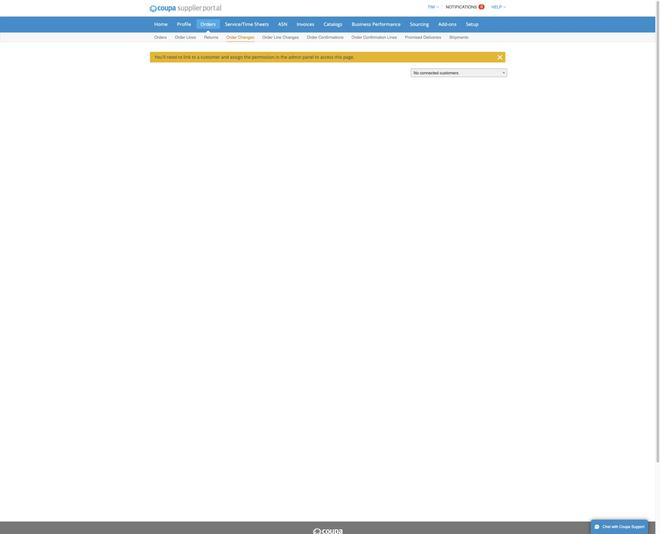 Task type: locate. For each thing, give the bounding box(es) containing it.
to right panel
[[315, 54, 319, 60]]

order left the line
[[262, 35, 273, 40]]

confirmation
[[363, 35, 386, 40]]

with
[[612, 525, 619, 530]]

1 horizontal spatial the
[[281, 54, 287, 60]]

you'll need to link to a customer and assign the permission in the admin panel to access this page.
[[155, 54, 355, 60]]

orders
[[201, 21, 216, 27], [154, 35, 167, 40]]

order confirmation lines
[[352, 35, 397, 40]]

1 horizontal spatial coupa supplier portal image
[[312, 528, 344, 535]]

promised deliveries
[[405, 35, 441, 40]]

order inside 'link'
[[307, 35, 318, 40]]

the
[[244, 54, 251, 60], [281, 54, 287, 60]]

asn link
[[274, 19, 292, 29]]

access
[[321, 54, 334, 60]]

sheets
[[254, 21, 269, 27]]

0 horizontal spatial orders link
[[154, 34, 167, 42]]

1 horizontal spatial changes
[[283, 35, 299, 40]]

1 order from the left
[[175, 35, 185, 40]]

shipments
[[450, 35, 469, 40]]

order down service/time
[[227, 35, 237, 40]]

orders link down home
[[154, 34, 167, 42]]

add-
[[439, 21, 449, 27]]

order line changes
[[262, 35, 299, 40]]

orders down home
[[154, 35, 167, 40]]

changes right the line
[[283, 35, 299, 40]]

2 lines from the left
[[388, 35, 397, 40]]

home
[[154, 21, 168, 27]]

profile
[[177, 21, 191, 27]]

ons
[[449, 21, 457, 27]]

order down profile link
[[175, 35, 185, 40]]

1 horizontal spatial to
[[192, 54, 196, 60]]

chat with coupa support button
[[591, 520, 649, 535]]

2 order from the left
[[227, 35, 237, 40]]

chat
[[603, 525, 611, 530]]

the right assign
[[244, 54, 251, 60]]

order down invoices
[[307, 35, 318, 40]]

changes down service/time sheets
[[238, 35, 254, 40]]

catalogs
[[324, 21, 343, 27]]

No connected customers text field
[[411, 69, 507, 78]]

lines down profile
[[186, 35, 196, 40]]

sourcing
[[410, 21, 429, 27]]

order down the business
[[352, 35, 362, 40]]

page.
[[343, 54, 355, 60]]

lines down performance
[[388, 35, 397, 40]]

5 order from the left
[[352, 35, 362, 40]]

catalogs link
[[320, 19, 347, 29]]

deliveries
[[424, 35, 441, 40]]

promised deliveries link
[[405, 34, 442, 42]]

link
[[184, 54, 191, 60]]

business performance
[[352, 21, 401, 27]]

to left a
[[192, 54, 196, 60]]

orders up returns
[[201, 21, 216, 27]]

1 vertical spatial orders
[[154, 35, 167, 40]]

2 horizontal spatial to
[[315, 54, 319, 60]]

the right the in
[[281, 54, 287, 60]]

order changes
[[227, 35, 254, 40]]

customers
[[440, 71, 459, 75]]

1 lines from the left
[[186, 35, 196, 40]]

0 vertical spatial orders link
[[197, 19, 220, 29]]

changes
[[238, 35, 254, 40], [283, 35, 299, 40]]

0 horizontal spatial lines
[[186, 35, 196, 40]]

0 horizontal spatial orders
[[154, 35, 167, 40]]

invoices
[[297, 21, 315, 27]]

orders link up returns
[[197, 19, 220, 29]]

order line changes link
[[262, 34, 299, 42]]

3 order from the left
[[262, 35, 273, 40]]

you'll
[[155, 54, 166, 60]]

0 horizontal spatial the
[[244, 54, 251, 60]]

confirmations
[[319, 35, 344, 40]]

0 horizontal spatial changes
[[238, 35, 254, 40]]

shipments link
[[449, 34, 469, 42]]

orders link
[[197, 19, 220, 29], [154, 34, 167, 42]]

sourcing link
[[406, 19, 433, 29]]

1 vertical spatial orders link
[[154, 34, 167, 42]]

asn
[[278, 21, 288, 27]]

4 order from the left
[[307, 35, 318, 40]]

1 vertical spatial coupa supplier portal image
[[312, 528, 344, 535]]

profile link
[[173, 19, 195, 29]]

order for order changes
[[227, 35, 237, 40]]

1 horizontal spatial orders
[[201, 21, 216, 27]]

0 horizontal spatial coupa supplier portal image
[[145, 1, 226, 17]]

coupa supplier portal image
[[145, 1, 226, 17], [312, 528, 344, 535]]

lines
[[186, 35, 196, 40], [388, 35, 397, 40]]

business performance link
[[348, 19, 405, 29]]

to
[[178, 54, 182, 60], [192, 54, 196, 60], [315, 54, 319, 60]]

home link
[[150, 19, 172, 29]]

support
[[632, 525, 645, 530]]

1 horizontal spatial lines
[[388, 35, 397, 40]]

service/time sheets
[[225, 21, 269, 27]]

0 horizontal spatial to
[[178, 54, 182, 60]]

0
[[481, 4, 483, 9]]

order lines link
[[175, 34, 196, 42]]

to left link
[[178, 54, 182, 60]]

navigation
[[425, 1, 506, 13]]

0 vertical spatial coupa supplier portal image
[[145, 1, 226, 17]]

order
[[175, 35, 185, 40], [227, 35, 237, 40], [262, 35, 273, 40], [307, 35, 318, 40], [352, 35, 362, 40]]

chat with coupa support
[[603, 525, 645, 530]]

help
[[492, 5, 502, 9]]



Task type: vqa. For each thing, say whether or not it's contained in the screenshot.
the and within the Membership Fees and Subscriptions "Option"
no



Task type: describe. For each thing, give the bounding box(es) containing it.
1 the from the left
[[244, 54, 251, 60]]

0 vertical spatial orders
[[201, 21, 216, 27]]

order lines
[[175, 35, 196, 40]]

customer
[[201, 54, 220, 60]]

no
[[414, 71, 419, 75]]

2 changes from the left
[[283, 35, 299, 40]]

returns
[[204, 35, 218, 40]]

add-ons link
[[435, 19, 461, 29]]

connected
[[420, 71, 439, 75]]

tim link
[[425, 5, 439, 9]]

tim
[[428, 5, 435, 9]]

order confirmations link
[[307, 34, 344, 42]]

setup link
[[462, 19, 483, 29]]

coupa
[[620, 525, 631, 530]]

No connected customers field
[[411, 68, 508, 78]]

panel
[[303, 54, 314, 60]]

order for order confirmation lines
[[352, 35, 362, 40]]

service/time sheets link
[[221, 19, 273, 29]]

no connected customers
[[414, 71, 459, 75]]

business
[[352, 21, 371, 27]]

service/time
[[225, 21, 253, 27]]

1 changes from the left
[[238, 35, 254, 40]]

performance
[[373, 21, 401, 27]]

in
[[276, 54, 280, 60]]

3 to from the left
[[315, 54, 319, 60]]

add-ons
[[439, 21, 457, 27]]

notifications
[[446, 5, 477, 9]]

order confirmation lines link
[[352, 34, 398, 42]]

order changes link
[[226, 34, 255, 42]]

promised
[[405, 35, 422, 40]]

1 to from the left
[[178, 54, 182, 60]]

a
[[197, 54, 200, 60]]

this
[[335, 54, 342, 60]]

2 to from the left
[[192, 54, 196, 60]]

line
[[274, 35, 282, 40]]

and
[[221, 54, 229, 60]]

admin
[[289, 54, 302, 60]]

permission
[[252, 54, 275, 60]]

navigation containing notifications 0
[[425, 1, 506, 13]]

need
[[167, 54, 177, 60]]

notifications 0
[[446, 4, 483, 9]]

order for order line changes
[[262, 35, 273, 40]]

setup
[[466, 21, 479, 27]]

invoices link
[[293, 19, 319, 29]]

assign
[[230, 54, 243, 60]]

order confirmations
[[307, 35, 344, 40]]

order for order confirmations
[[307, 35, 318, 40]]

2 the from the left
[[281, 54, 287, 60]]

1 horizontal spatial orders link
[[197, 19, 220, 29]]

returns link
[[204, 34, 219, 42]]

order for order lines
[[175, 35, 185, 40]]

help link
[[489, 5, 506, 9]]



